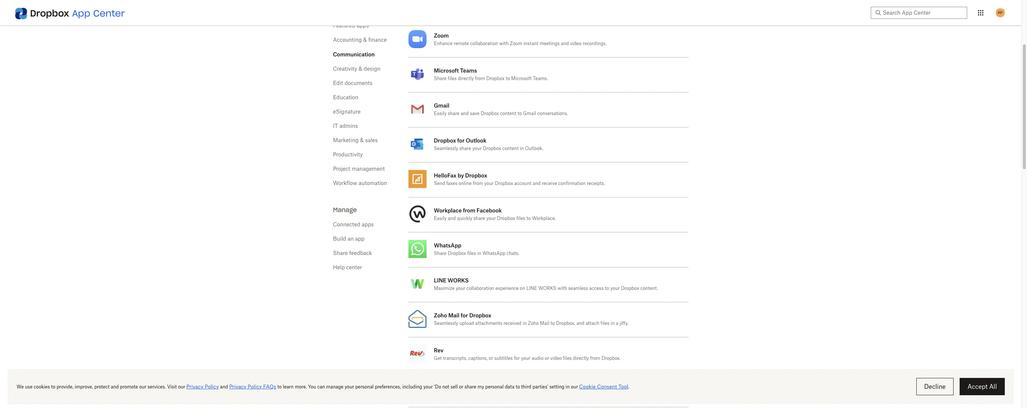Task type: describe. For each thing, give the bounding box(es) containing it.
uploading
[[536, 392, 557, 396]]

0 vertical spatial prezi
[[434, 383, 447, 389]]

1 horizontal spatial microsoft
[[512, 76, 532, 81]]

meetings
[[540, 41, 560, 46]]

faxes
[[447, 182, 458, 186]]

marketing & sales link
[[333, 138, 378, 144]]

share inside workplace from facebook easily and quickly share your dropbox files to workplace.
[[474, 217, 485, 221]]

dropbox inside zoho mail for dropbox seamlessly upload attachments received in zoho mail to dropbox, and attach files in a jiffy.
[[470, 313, 492, 319]]

workplace from facebook easily and quickly share your dropbox files to workplace.
[[434, 208, 556, 221]]

documents
[[345, 81, 373, 86]]

dropbox inside whatsapp share dropbox files in whatsapp chats.
[[448, 252, 466, 256]]

in inside dropbox for outlook seamlessly share your dropbox content in outlook.
[[520, 147, 524, 151]]

with inside zoom enhance remote collaboration with zoom instant meetings and video recordings.
[[500, 41, 509, 46]]

1 vertical spatial line
[[527, 287, 537, 291]]

0 vertical spatial gmail
[[434, 102, 450, 109]]

edit documents link
[[333, 81, 373, 86]]

featured apps link
[[333, 23, 369, 29]]

quickly
[[457, 217, 473, 221]]

it admins link
[[333, 124, 358, 129]]

1 vertical spatial works
[[539, 287, 557, 291]]

subtitles
[[495, 357, 513, 361]]

dropbox left the account
[[495, 182, 513, 186]]

outlook.
[[525, 147, 544, 151]]

creativity & design link
[[333, 67, 381, 72]]

manage
[[333, 206, 357, 214]]

center
[[93, 8, 125, 19]]

education link
[[333, 95, 359, 101]]

from inside prezi create prezi videos and presentations faster by uploading images directly from dropbox.
[[593, 392, 603, 396]]

transcripts,
[[443, 357, 467, 361]]

for inside rev get transcripts, captions, or subtitles for your audio or video files directly from dropbox.
[[514, 357, 520, 361]]

on
[[520, 287, 525, 291]]

build an app link
[[333, 237, 365, 242]]

Search App Center text field
[[883, 9, 963, 17]]

and inside gmail easily share and save dropbox content to gmail conversations.
[[461, 112, 469, 116]]

kp button
[[995, 7, 1007, 19]]

and inside hellofax by dropbox send faxes online from your dropbox account and receive confirmation receipts.
[[533, 182, 541, 186]]

creativity
[[333, 67, 357, 72]]

featured
[[333, 23, 355, 29]]

marketing
[[333, 138, 359, 144]]

marketing & sales
[[333, 138, 378, 144]]

help center
[[333, 266, 362, 271]]

project
[[333, 167, 350, 172]]

files inside rev get transcripts, captions, or subtitles for your audio or video files directly from dropbox.
[[563, 357, 572, 361]]

remote
[[454, 41, 469, 46]]

files inside workplace from facebook easily and quickly share your dropbox files to workplace.
[[517, 217, 526, 221]]

line works maximize your collaboration experience on line works with seamless access to your dropbox content.
[[434, 278, 658, 291]]

1 horizontal spatial gmail
[[523, 112, 536, 116]]

an
[[348, 237, 354, 242]]

education
[[333, 95, 359, 101]]

and inside zoho mail for dropbox seamlessly upload attachments received in zoho mail to dropbox, and attach files in a jiffy.
[[577, 322, 585, 326]]

seamlessly inside dropbox for outlook seamlessly share your dropbox content in outlook.
[[434, 147, 458, 151]]

online
[[459, 182, 472, 186]]

feedback
[[349, 251, 372, 257]]

directly inside microsoft teams share files directly from dropbox to microsoft teams.
[[458, 76, 474, 81]]

and inside prezi create prezi videos and presentations faster by uploading images directly from dropbox.
[[476, 392, 484, 396]]

admins
[[340, 124, 358, 129]]

received
[[504, 322, 522, 326]]

share feedback link
[[333, 251, 372, 257]]

1 vertical spatial zoom
[[510, 41, 523, 46]]

connected
[[333, 223, 361, 228]]

files inside zoho mail for dropbox seamlessly upload attachments received in zoho mail to dropbox, and attach files in a jiffy.
[[601, 322, 610, 326]]

kp
[[998, 10, 1003, 15]]

zoom enhance remote collaboration with zoom instant meetings and video recordings.
[[434, 32, 607, 46]]

experience
[[496, 287, 519, 291]]

video inside zoom enhance remote collaboration with zoom instant meetings and video recordings.
[[570, 41, 582, 46]]

app
[[355, 237, 365, 242]]

instant
[[524, 41, 539, 46]]

help
[[333, 266, 345, 271]]

attach
[[586, 322, 600, 326]]

hellofax by dropbox send faxes online from your dropbox account and receive confirmation receipts.
[[434, 173, 605, 186]]

receive
[[542, 182, 557, 186]]

communication
[[333, 51, 375, 58]]

seamlessly inside zoho mail for dropbox seamlessly upload attachments received in zoho mail to dropbox, and attach files in a jiffy.
[[434, 322, 458, 326]]

content inside gmail easily share and save dropbox content to gmail conversations.
[[500, 112, 517, 116]]

upload
[[460, 322, 474, 326]]

by inside hellofax by dropbox send faxes online from your dropbox account and receive confirmation receipts.
[[458, 173, 464, 179]]

gmail easily share and save dropbox content to gmail conversations.
[[434, 102, 568, 116]]

1 horizontal spatial prezi
[[450, 392, 460, 396]]

dropbox for outlook seamlessly share your dropbox content in outlook.
[[434, 137, 544, 151]]

accounting
[[333, 38, 362, 43]]

share down build
[[333, 251, 348, 257]]

0 horizontal spatial whatsapp
[[434, 243, 462, 249]]

esignature
[[333, 110, 361, 115]]

dropbox app center
[[30, 8, 125, 19]]

save
[[470, 112, 480, 116]]

easily inside gmail easily share and save dropbox content to gmail conversations.
[[434, 112, 447, 116]]

workplace.
[[532, 217, 556, 221]]

your right maximize
[[456, 287, 465, 291]]

it
[[333, 124, 338, 129]]

for inside dropbox for outlook seamlessly share your dropbox content in outlook.
[[458, 137, 465, 144]]

& for sales
[[360, 138, 364, 144]]

receipts.
[[587, 182, 605, 186]]

get
[[434, 357, 442, 361]]

enhance
[[434, 41, 453, 46]]

accounting & finance link
[[333, 38, 387, 43]]

in right received
[[523, 322, 527, 326]]

app
[[72, 8, 90, 19]]

for inside zoho mail for dropbox seamlessly upload attachments received in zoho mail to dropbox, and attach files in a jiffy.
[[461, 313, 468, 319]]

workflow automation link
[[333, 181, 387, 186]]

presentations
[[486, 392, 515, 396]]

content.
[[641, 287, 658, 291]]

workflow
[[333, 181, 357, 186]]

audio
[[532, 357, 544, 361]]

0 horizontal spatial line
[[434, 278, 447, 284]]

0 horizontal spatial works
[[448, 278, 469, 284]]

0 vertical spatial microsoft
[[434, 67, 459, 74]]

center
[[346, 266, 362, 271]]

to inside zoho mail for dropbox seamlessly upload attachments received in zoho mail to dropbox, and attach files in a jiffy.
[[551, 322, 555, 326]]

accounting & finance
[[333, 38, 387, 43]]

whatsapp share dropbox files in whatsapp chats.
[[434, 243, 520, 256]]

dropbox inside line works maximize your collaboration experience on line works with seamless access to your dropbox content.
[[621, 287, 640, 291]]

it admins
[[333, 124, 358, 129]]

directly inside prezi create prezi videos and presentations faster by uploading images directly from dropbox.
[[575, 392, 591, 396]]

share inside whatsapp share dropbox files in whatsapp chats.
[[434, 252, 447, 256]]

images
[[559, 392, 574, 396]]



Task type: vqa. For each thing, say whether or not it's contained in the screenshot.


Task type: locate. For each thing, give the bounding box(es) containing it.
zoom up enhance
[[434, 32, 449, 39]]

collaboration inside zoom enhance remote collaboration with zoom instant meetings and video recordings.
[[470, 41, 498, 46]]

or left subtitles
[[489, 357, 493, 361]]

with left "instant"
[[500, 41, 509, 46]]

edit documents
[[333, 81, 373, 86]]

and right the videos
[[476, 392, 484, 396]]

and down workplace
[[448, 217, 456, 221]]

and left "attach"
[[577, 322, 585, 326]]

microsoft left teams
[[434, 67, 459, 74]]

2 vertical spatial for
[[514, 357, 520, 361]]

1 vertical spatial whatsapp
[[483, 252, 506, 256]]

0 vertical spatial &
[[363, 38, 367, 43]]

for
[[458, 137, 465, 144], [461, 313, 468, 319], [514, 357, 520, 361]]

dropbox
[[30, 8, 69, 19], [487, 76, 505, 81], [481, 112, 499, 116], [434, 137, 456, 144], [483, 147, 501, 151], [465, 173, 488, 179], [495, 182, 513, 186], [497, 217, 516, 221], [448, 252, 466, 256], [621, 287, 640, 291], [470, 313, 492, 319]]

collaboration right remote
[[470, 41, 498, 46]]

edit
[[333, 81, 343, 86]]

build an app
[[333, 237, 365, 242]]

from down "attach"
[[591, 357, 601, 361]]

communication link
[[333, 51, 375, 58]]

content right the save
[[500, 112, 517, 116]]

share feedback
[[333, 251, 372, 257]]

project management
[[333, 167, 385, 172]]

line up maximize
[[434, 278, 447, 284]]

0 vertical spatial content
[[500, 112, 517, 116]]

to inside line works maximize your collaboration experience on line works with seamless access to your dropbox content.
[[605, 287, 610, 291]]

dropbox up attachments
[[470, 313, 492, 319]]

0 horizontal spatial microsoft
[[434, 67, 459, 74]]

your down facebook
[[487, 217, 496, 221]]

automation
[[359, 181, 387, 186]]

dropbox. inside prezi create prezi videos and presentations faster by uploading images directly from dropbox.
[[604, 392, 623, 396]]

featured apps
[[333, 23, 369, 29]]

zoho
[[434, 313, 447, 319], [528, 322, 539, 326]]

1 vertical spatial for
[[461, 313, 468, 319]]

files inside microsoft teams share files directly from dropbox to microsoft teams.
[[448, 76, 457, 81]]

to right access
[[605, 287, 610, 291]]

share down outlook
[[460, 147, 471, 151]]

recordings.
[[583, 41, 607, 46]]

video
[[570, 41, 582, 46], [551, 357, 562, 361]]

create
[[434, 392, 448, 396]]

0 vertical spatial collaboration
[[470, 41, 498, 46]]

line right on
[[527, 287, 537, 291]]

a
[[616, 322, 619, 326]]

dropbox down outlook
[[483, 147, 501, 151]]

zoom left "instant"
[[510, 41, 523, 46]]

outlook
[[466, 137, 487, 144]]

teams.
[[533, 76, 548, 81]]

project management link
[[333, 167, 385, 172]]

mail up upload
[[449, 313, 460, 319]]

your inside workplace from facebook easily and quickly share your dropbox files to workplace.
[[487, 217, 496, 221]]

dropbox left content.
[[621, 287, 640, 291]]

line
[[434, 278, 447, 284], [527, 287, 537, 291]]

from down teams
[[475, 76, 485, 81]]

video left recordings.
[[570, 41, 582, 46]]

1 horizontal spatial zoho
[[528, 322, 539, 326]]

dropbox.
[[602, 357, 621, 361], [604, 392, 623, 396]]

microsoft teams share files directly from dropbox to microsoft teams.
[[434, 67, 548, 81]]

faster
[[516, 392, 528, 396]]

1 vertical spatial share
[[460, 147, 471, 151]]

and inside zoom enhance remote collaboration with zoom instant meetings and video recordings.
[[561, 41, 569, 46]]

1 horizontal spatial video
[[570, 41, 582, 46]]

dropbox right the save
[[481, 112, 499, 116]]

0 vertical spatial works
[[448, 278, 469, 284]]

apps for communication
[[357, 23, 369, 29]]

0 vertical spatial apps
[[357, 23, 369, 29]]

by
[[458, 173, 464, 179], [530, 392, 535, 396]]

from inside hellofax by dropbox send faxes online from your dropbox account and receive confirmation receipts.
[[473, 182, 483, 186]]

from up quickly
[[463, 208, 476, 214]]

hellofax
[[434, 173, 457, 179]]

prezi left the videos
[[450, 392, 460, 396]]

dropbox down quickly
[[448, 252, 466, 256]]

1 vertical spatial &
[[359, 67, 363, 72]]

0 vertical spatial zoho
[[434, 313, 447, 319]]

dropbox inside microsoft teams share files directly from dropbox to microsoft teams.
[[487, 76, 505, 81]]

0 vertical spatial whatsapp
[[434, 243, 462, 249]]

files inside whatsapp share dropbox files in whatsapp chats.
[[467, 252, 476, 256]]

1 vertical spatial zoho
[[528, 322, 539, 326]]

attachments
[[476, 322, 503, 326]]

0 horizontal spatial mail
[[449, 313, 460, 319]]

send
[[434, 182, 445, 186]]

1 vertical spatial apps
[[362, 223, 374, 228]]

apps up accounting & finance
[[357, 23, 369, 29]]

esignature link
[[333, 110, 361, 115]]

from inside rev get transcripts, captions, or subtitles for your audio or video files directly from dropbox.
[[591, 357, 601, 361]]

0 horizontal spatial by
[[458, 173, 464, 179]]

1 vertical spatial with
[[558, 287, 567, 291]]

zoho right received
[[528, 322, 539, 326]]

your inside hellofax by dropbox send faxes online from your dropbox account and receive confirmation receipts.
[[485, 182, 494, 186]]

2 vertical spatial share
[[474, 217, 485, 221]]

& left the finance
[[363, 38, 367, 43]]

productivity link
[[333, 153, 363, 158]]

connected apps
[[333, 223, 374, 228]]

0 horizontal spatial gmail
[[434, 102, 450, 109]]

2 vertical spatial directly
[[575, 392, 591, 396]]

1 horizontal spatial zoom
[[510, 41, 523, 46]]

sales
[[365, 138, 378, 144]]

share inside dropbox for outlook seamlessly share your dropbox content in outlook.
[[460, 147, 471, 151]]

creativity & design
[[333, 67, 381, 72]]

and inside workplace from facebook easily and quickly share your dropbox files to workplace.
[[448, 217, 456, 221]]

& for design
[[359, 67, 363, 72]]

1 vertical spatial directly
[[573, 357, 589, 361]]

0 horizontal spatial zoho
[[434, 313, 447, 319]]

chats.
[[507, 252, 520, 256]]

your right online
[[485, 182, 494, 186]]

and right meetings
[[561, 41, 569, 46]]

files down quickly
[[467, 252, 476, 256]]

to up gmail easily share and save dropbox content to gmail conversations.
[[506, 76, 510, 81]]

1 horizontal spatial line
[[527, 287, 537, 291]]

directly down teams
[[458, 76, 474, 81]]

dropbox inside gmail easily share and save dropbox content to gmail conversations.
[[481, 112, 499, 116]]

2 easily from the top
[[434, 217, 447, 221]]

your right access
[[611, 287, 620, 291]]

&
[[363, 38, 367, 43], [359, 67, 363, 72], [360, 138, 364, 144]]

prezi
[[434, 383, 447, 389], [450, 392, 460, 396]]

dropbox up gmail easily share and save dropbox content to gmail conversations.
[[487, 76, 505, 81]]

& left design
[[359, 67, 363, 72]]

video inside rev get transcripts, captions, or subtitles for your audio or video files directly from dropbox.
[[551, 357, 562, 361]]

whatsapp left chats.
[[483, 252, 506, 256]]

in left chats.
[[478, 252, 482, 256]]

content left outlook.
[[503, 147, 519, 151]]

for left outlook
[[458, 137, 465, 144]]

share down facebook
[[474, 217, 485, 221]]

rev get transcripts, captions, or subtitles for your audio or video files directly from dropbox.
[[434, 348, 621, 361]]

directly down "attach"
[[573, 357, 589, 361]]

1 easily from the top
[[434, 112, 447, 116]]

zoho mail for dropbox seamlessly upload attachments received in zoho mail to dropbox, and attach files in a jiffy.
[[434, 313, 629, 326]]

share left the save
[[448, 112, 460, 116]]

1 vertical spatial seamlessly
[[434, 322, 458, 326]]

in left a
[[611, 322, 615, 326]]

dropbox. inside rev get transcripts, captions, or subtitles for your audio or video files directly from dropbox.
[[602, 357, 621, 361]]

in left outlook.
[[520, 147, 524, 151]]

workflow automation
[[333, 181, 387, 186]]

dropbox left app
[[30, 8, 69, 19]]

or right audio
[[545, 357, 549, 361]]

video right audio
[[551, 357, 562, 361]]

and left receive
[[533, 182, 541, 186]]

& left sales
[[360, 138, 364, 144]]

microsoft
[[434, 67, 459, 74], [512, 76, 532, 81]]

easily inside workplace from facebook easily and quickly share your dropbox files to workplace.
[[434, 217, 447, 221]]

for up upload
[[461, 313, 468, 319]]

dropbox inside workplace from facebook easily and quickly share your dropbox files to workplace.
[[497, 217, 516, 221]]

0 vertical spatial share
[[448, 112, 460, 116]]

mail
[[449, 313, 460, 319], [540, 322, 550, 326]]

collaboration left experience
[[467, 287, 495, 291]]

to left 'dropbox,'
[[551, 322, 555, 326]]

prezi create prezi videos and presentations faster by uploading images directly from dropbox.
[[434, 383, 623, 396]]

connected apps link
[[333, 223, 374, 228]]

0 vertical spatial mail
[[449, 313, 460, 319]]

1 vertical spatial mail
[[540, 322, 550, 326]]

with left seamless
[[558, 287, 567, 291]]

teams
[[460, 67, 477, 74]]

maximize
[[434, 287, 455, 291]]

0 vertical spatial line
[[434, 278, 447, 284]]

files down enhance
[[448, 76, 457, 81]]

productivity
[[333, 153, 363, 158]]

in inside whatsapp share dropbox files in whatsapp chats.
[[478, 252, 482, 256]]

1 horizontal spatial mail
[[540, 322, 550, 326]]

easily down workplace
[[434, 217, 447, 221]]

files right audio
[[563, 357, 572, 361]]

0 vertical spatial by
[[458, 173, 464, 179]]

& for finance
[[363, 38, 367, 43]]

directly inside rev get transcripts, captions, or subtitles for your audio or video files directly from dropbox.
[[573, 357, 589, 361]]

1 horizontal spatial works
[[539, 287, 557, 291]]

2 vertical spatial &
[[360, 138, 364, 144]]

from right online
[[473, 182, 483, 186]]

videos
[[461, 392, 475, 396]]

2 or from the left
[[545, 357, 549, 361]]

to inside gmail easily share and save dropbox content to gmail conversations.
[[518, 112, 522, 116]]

to left conversations.
[[518, 112, 522, 116]]

works up maximize
[[448, 278, 469, 284]]

content inside dropbox for outlook seamlessly share your dropbox content in outlook.
[[503, 147, 519, 151]]

0 vertical spatial dropbox.
[[602, 357, 621, 361]]

2 seamlessly from the top
[[434, 322, 458, 326]]

1 vertical spatial collaboration
[[467, 287, 495, 291]]

apps up app
[[362, 223, 374, 228]]

zoho down maximize
[[434, 313, 447, 319]]

1 vertical spatial dropbox.
[[604, 392, 623, 396]]

files left a
[[601, 322, 610, 326]]

zoom
[[434, 32, 449, 39], [510, 41, 523, 46]]

facebook
[[477, 208, 502, 214]]

from right images
[[593, 392, 603, 396]]

files left workplace.
[[517, 217, 526, 221]]

0 vertical spatial with
[[500, 41, 509, 46]]

to inside workplace from facebook easily and quickly share your dropbox files to workplace.
[[527, 217, 531, 221]]

apps
[[357, 23, 369, 29], [362, 223, 374, 228]]

and
[[561, 41, 569, 46], [461, 112, 469, 116], [533, 182, 541, 186], [448, 217, 456, 221], [577, 322, 585, 326], [476, 392, 484, 396]]

apps for share feedback
[[362, 223, 374, 228]]

directly right images
[[575, 392, 591, 396]]

share inside gmail easily share and save dropbox content to gmail conversations.
[[448, 112, 460, 116]]

0 horizontal spatial or
[[489, 357, 493, 361]]

1 seamlessly from the top
[[434, 147, 458, 151]]

access
[[590, 287, 604, 291]]

with inside line works maximize your collaboration experience on line works with seamless access to your dropbox content.
[[558, 287, 567, 291]]

prezi up create
[[434, 383, 447, 389]]

from inside microsoft teams share files directly from dropbox to microsoft teams.
[[475, 76, 485, 81]]

1 horizontal spatial by
[[530, 392, 535, 396]]

works
[[448, 278, 469, 284], [539, 287, 557, 291]]

0 horizontal spatial prezi
[[434, 383, 447, 389]]

dropbox down facebook
[[497, 217, 516, 221]]

microsoft left teams.
[[512, 76, 532, 81]]

works right on
[[539, 287, 557, 291]]

whatsapp down quickly
[[434, 243, 462, 249]]

1 vertical spatial gmail
[[523, 112, 536, 116]]

1 vertical spatial content
[[503, 147, 519, 151]]

1 vertical spatial microsoft
[[512, 76, 532, 81]]

0 vertical spatial directly
[[458, 76, 474, 81]]

0 horizontal spatial video
[[551, 357, 562, 361]]

from inside workplace from facebook easily and quickly share your dropbox files to workplace.
[[463, 208, 476, 214]]

to inside microsoft teams share files directly from dropbox to microsoft teams.
[[506, 76, 510, 81]]

your down outlook
[[473, 147, 482, 151]]

share up maximize
[[434, 252, 447, 256]]

0 horizontal spatial zoom
[[434, 32, 449, 39]]

to left workplace.
[[527, 217, 531, 221]]

account
[[515, 182, 532, 186]]

rev
[[434, 348, 444, 354]]

seamlessly up hellofax
[[434, 147, 458, 151]]

0 vertical spatial easily
[[434, 112, 447, 116]]

dropbox left outlook
[[434, 137, 456, 144]]

jiffy.
[[620, 322, 629, 326]]

0 vertical spatial video
[[570, 41, 582, 46]]

1 vertical spatial video
[[551, 357, 562, 361]]

workplace
[[434, 208, 462, 214]]

0 horizontal spatial with
[[500, 41, 509, 46]]

share down enhance
[[434, 76, 447, 81]]

by up online
[[458, 173, 464, 179]]

your inside rev get transcripts, captions, or subtitles for your audio or video files directly from dropbox.
[[521, 357, 531, 361]]

or
[[489, 357, 493, 361], [545, 357, 549, 361]]

0 vertical spatial for
[[458, 137, 465, 144]]

share inside microsoft teams share files directly from dropbox to microsoft teams.
[[434, 76, 447, 81]]

by inside prezi create prezi videos and presentations faster by uploading images directly from dropbox.
[[530, 392, 535, 396]]

your
[[473, 147, 482, 151], [485, 182, 494, 186], [487, 217, 496, 221], [456, 287, 465, 291], [611, 287, 620, 291], [521, 357, 531, 361]]

build
[[333, 237, 346, 242]]

collaboration inside line works maximize your collaboration experience on line works with seamless access to your dropbox content.
[[467, 287, 495, 291]]

for right subtitles
[[514, 357, 520, 361]]

to
[[506, 76, 510, 81], [518, 112, 522, 116], [527, 217, 531, 221], [605, 287, 610, 291], [551, 322, 555, 326]]

1 horizontal spatial with
[[558, 287, 567, 291]]

gmail
[[434, 102, 450, 109], [523, 112, 536, 116]]

dropbox up online
[[465, 173, 488, 179]]

mail left 'dropbox,'
[[540, 322, 550, 326]]

1 vertical spatial by
[[530, 392, 535, 396]]

your left audio
[[521, 357, 531, 361]]

captions,
[[469, 357, 488, 361]]

1 vertical spatial prezi
[[450, 392, 460, 396]]

easily left the save
[[434, 112, 447, 116]]

1 horizontal spatial or
[[545, 357, 549, 361]]

seamlessly left upload
[[434, 322, 458, 326]]

by right faster
[[530, 392, 535, 396]]

0 vertical spatial zoom
[[434, 32, 449, 39]]

1 vertical spatial easily
[[434, 217, 447, 221]]

dropbox,
[[556, 322, 576, 326]]

help center link
[[333, 266, 362, 271]]

in
[[520, 147, 524, 151], [478, 252, 482, 256], [523, 322, 527, 326], [611, 322, 615, 326]]

1 horizontal spatial whatsapp
[[483, 252, 506, 256]]

conversations.
[[538, 112, 568, 116]]

your inside dropbox for outlook seamlessly share your dropbox content in outlook.
[[473, 147, 482, 151]]

0 vertical spatial seamlessly
[[434, 147, 458, 151]]

1 or from the left
[[489, 357, 493, 361]]

share
[[448, 112, 460, 116], [460, 147, 471, 151], [474, 217, 485, 221]]

and left the save
[[461, 112, 469, 116]]

design
[[364, 67, 381, 72]]



